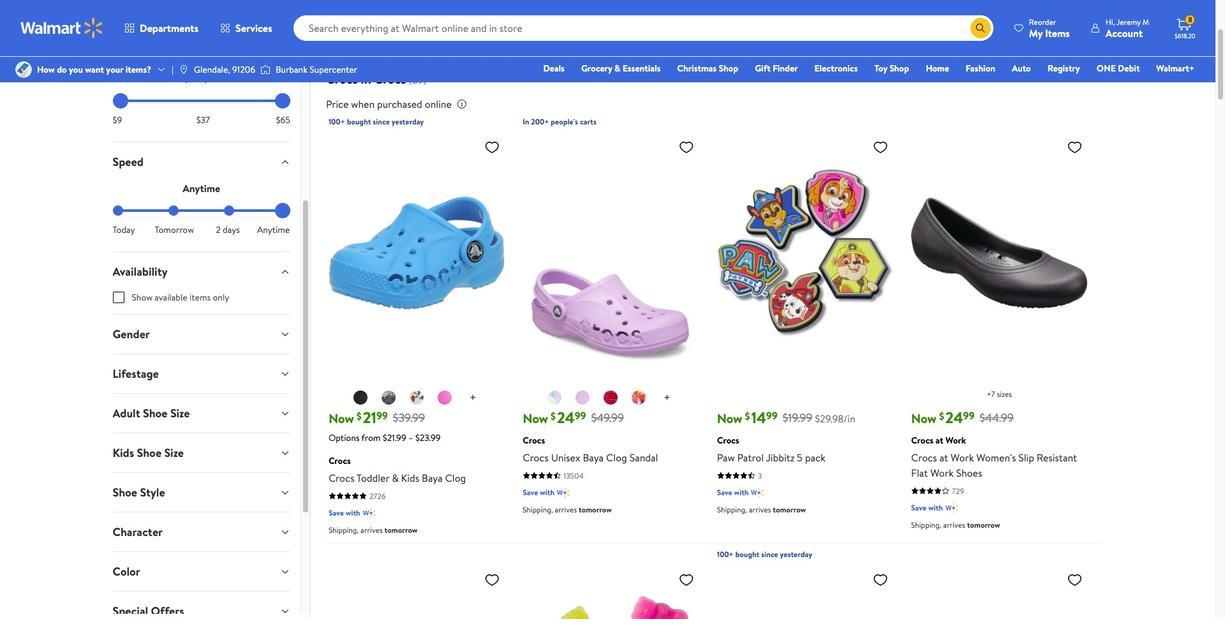 Task type: describe. For each thing, give the bounding box(es) containing it.
clog inside "crocs crocs toddler & kids baya clog"
[[445, 471, 466, 485]]

0 horizontal spatial deals
[[210, 20, 235, 34]]

crocs at work
[[510, 20, 547, 44]]

people's
[[551, 116, 579, 127]]

shipping, arrives tomorrow for $49.99
[[523, 504, 612, 515]]

womens crocs image
[[276, 0, 322, 17]]

adult shoe size tab
[[102, 394, 301, 433]]

add to favorites list, crocs toddler & kids baya clog image
[[485, 139, 500, 155]]

3
[[758, 470, 762, 481]]

show available items only
[[132, 291, 229, 304]]

available
[[155, 291, 188, 304]]

bought for crocs men's yukon vista ii clog sandal image
[[736, 549, 760, 560]]

$9 for $9
[[113, 114, 122, 126]]

black/multi image
[[381, 390, 396, 405]]

now for now $ 14 99 $19.99 $29.98/in
[[717, 410, 743, 427]]

grocery
[[582, 62, 613, 75]]

shoes
[[957, 466, 983, 480]]

baya inside "crocs crocs toddler & kids baya clog"
[[422, 471, 443, 485]]

all
[[142, 20, 152, 34]]

candy bear jibbitz 5 pack image
[[523, 567, 700, 619]]

home link
[[921, 61, 956, 75]]

crocs in crocs (89)
[[326, 70, 427, 88]]

1 vertical spatial $65
[[276, 114, 290, 126]]

with for $49.99
[[540, 487, 555, 498]]

resistant
[[1037, 451, 1078, 465]]

crocs men's yukon vista ii clog sandal image
[[717, 567, 894, 619]]

services
[[236, 21, 272, 35]]

price when purchased online
[[326, 97, 452, 111]]

work right 'flat'
[[931, 466, 954, 480]]

& inside grocery & essentials link
[[615, 62, 621, 75]]

slip
[[1019, 451, 1035, 465]]

electronics
[[815, 62, 858, 75]]

$9 range field
[[113, 100, 290, 102]]

women's
[[977, 451, 1017, 465]]

electronics link
[[809, 61, 864, 75]]

gift finder link
[[750, 61, 804, 75]]

at for crocs at work crocs at work women's slip resistant flat work shoes
[[936, 434, 944, 447]]

(89)
[[409, 73, 427, 87]]

you
[[69, 63, 83, 76]]

crocs at work women's slip resistant flat work shoes image
[[912, 134, 1088, 373]]

2
[[216, 223, 221, 236]]

kids crocs link
[[419, 0, 486, 35]]

jeremy
[[1117, 16, 1141, 27]]

 image for how do you want your items?
[[15, 61, 32, 78]]

kids for kids shoe size
[[113, 445, 134, 461]]

tomorrow down 2726
[[385, 525, 418, 535]]

$ for now $ 14 99 $19.99 $29.98/in
[[745, 409, 751, 423]]

crocs link
[[726, 0, 792, 35]]

show
[[132, 291, 153, 304]]

speed tab
[[102, 142, 301, 181]]

womens crocs
[[280, 20, 318, 44]]

clog inside crocs crocs unisex baya clog sandal
[[607, 451, 628, 465]]

carts
[[580, 116, 597, 127]]

2726
[[370, 491, 386, 502]]

$65 range field
[[113, 100, 290, 102]]

debit
[[1119, 62, 1141, 75]]

charms
[[665, 30, 699, 44]]

my
[[1030, 26, 1043, 40]]

add to favorites list, crocs at work women's neria pro ii slip resistant clog image
[[1068, 572, 1083, 588]]

crocs work vf image
[[506, 0, 552, 17]]

$37
[[196, 114, 210, 126]]

crocs at work link
[[496, 0, 562, 45]]

13504
[[564, 470, 584, 481]]

work inside crocs at work
[[517, 30, 541, 44]]

kids for kids crocs
[[429, 20, 447, 34]]

now for now $ 24 99 $44.99
[[912, 410, 937, 427]]

8 $618.20
[[1175, 14, 1196, 40]]

24 for now $ 24 99 $44.99
[[946, 407, 964, 428]]

price
[[326, 97, 349, 111]]

sandal
[[630, 451, 659, 465]]

how
[[37, 63, 55, 76]]

100+ for crocs toddler & kids baya clog 'image'
[[329, 116, 345, 127]]

0 horizontal spatial $65
[[203, 72, 219, 86]]

crocs crocs unisex baya clog sandal
[[523, 434, 659, 465]]

shipping, arrives tomorrow down 2726
[[329, 525, 418, 535]]

100+ bought since yesterday for crocs toddler & kids baya clog 'image'
[[329, 116, 424, 127]]

with for $19.99
[[735, 487, 749, 498]]

days
[[223, 223, 240, 236]]

at for crocs at work
[[539, 20, 547, 34]]

arrives for $49.99
[[555, 504, 577, 515]]

$21.99
[[383, 431, 406, 444]]

kids inside "crocs crocs toddler & kids baya clog"
[[401, 471, 420, 485]]

toy shop link
[[869, 61, 916, 75]]

crocs charms
[[665, 20, 699, 44]]

gender button
[[102, 315, 301, 354]]

crocs at work women's neria pro ii slip resistant clog image
[[912, 567, 1088, 619]]

lifestage
[[113, 366, 159, 382]]

99 for now $ 14 99 $19.99 $29.98/in
[[767, 409, 778, 423]]

yesterday for "add to favorites list, crocs men's yukon vista ii clog sandal" icon
[[781, 549, 813, 560]]

toy
[[875, 62, 888, 75]]

in
[[523, 116, 530, 127]]

christmas
[[678, 62, 717, 75]]

anytime inside how fast do you want your order? option group
[[257, 223, 290, 236]]

size for kids shoe size
[[164, 445, 184, 461]]

arrives for $19.99
[[750, 504, 772, 515]]

200+
[[531, 116, 549, 127]]

 image for glendale, 91206
[[179, 64, 189, 75]]

tomorrow for $44.99
[[968, 520, 1001, 530]]

kids shoe size button
[[102, 434, 301, 472]]

Show available items only checkbox
[[113, 292, 124, 303]]

now $ 24 99 $44.99
[[912, 407, 1014, 428]]

essentials
[[623, 62, 661, 75]]

0 vertical spatial anytime
[[183, 181, 220, 195]]

shop all crocs image
[[736, 0, 782, 17]]

paw patrol jibbitz 5 pack image
[[717, 134, 894, 373]]

character
[[113, 524, 163, 540]]

91206
[[232, 63, 255, 76]]

shop for christmas shop
[[719, 62, 739, 75]]

add to favorites list, crocs unisex classic realtree clog image
[[485, 572, 500, 588]]

shipping, arrives tomorrow for $19.99
[[717, 504, 806, 515]]

crocs inside crocs charms
[[669, 20, 695, 34]]

character tab
[[102, 513, 301, 552]]

how fast do you want your order? option group
[[113, 206, 290, 236]]

mens
[[350, 20, 373, 34]]

work down now $ 24 99 $44.99
[[946, 434, 967, 447]]

black image
[[353, 390, 368, 405]]

adult
[[113, 405, 140, 421]]

crocs unisex baya clog sandal image
[[523, 134, 700, 373]]

99 for now $ 24 99 $44.99
[[964, 409, 975, 423]]

Today radio
[[113, 206, 123, 216]]

one debit
[[1097, 62, 1141, 75]]

100+ for crocs men's yukon vista ii clog sandal image
[[717, 549, 734, 560]]

walmart image
[[20, 18, 103, 38]]

speed
[[113, 154, 144, 170]]

crocs inside crocs at work
[[510, 20, 536, 34]]

+7 sizes
[[987, 389, 1013, 399]]

$49.99
[[592, 410, 624, 426]]

items
[[190, 291, 211, 304]]

shoe style button
[[102, 473, 301, 512]]

1 horizontal spatial deals link
[[538, 61, 571, 75]]

crocs sandals image
[[583, 0, 629, 17]]

pepper image
[[603, 390, 619, 405]]

24 for now $ 24 99 $49.99
[[557, 407, 575, 428]]

tomorrow for $49.99
[[579, 504, 612, 515]]

shoe style
[[113, 485, 165, 501]]

supercenter
[[310, 63, 358, 76]]

fashion
[[966, 62, 996, 75]]

crocs paw patrol jibbitz 5 pack
[[717, 434, 826, 465]]

shipping, down "toddler"
[[329, 525, 359, 535]]

100+ bought since yesterday for crocs men's yukon vista ii clog sandal image
[[717, 549, 813, 560]]

save for $49.99
[[523, 487, 538, 498]]

availability
[[113, 264, 168, 280]]

kids shoe size tab
[[102, 434, 301, 472]]

grocery & essentials
[[582, 62, 661, 75]]

$44.99
[[980, 410, 1014, 426]]

+ button for 24
[[654, 388, 681, 408]]

shoe for kids
[[137, 445, 162, 461]]

orchid image
[[575, 390, 591, 405]]

tomorrow for $19.99
[[773, 504, 806, 515]]

gift finder
[[755, 62, 798, 75]]

-
[[197, 72, 201, 86]]

fashion link
[[961, 61, 1002, 75]]

+ for 21
[[470, 390, 477, 406]]

reorder
[[1030, 16, 1057, 27]]

now $ 24 99 $49.99
[[523, 407, 624, 428]]

save with down "toddler"
[[329, 507, 361, 518]]

registry
[[1048, 62, 1081, 75]]

womens
[[280, 20, 318, 34]]

& inside "crocs crocs toddler & kids baya clog"
[[392, 471, 399, 485]]

want
[[85, 63, 104, 76]]

crocs inside "link"
[[746, 20, 772, 34]]

glendale, 91206
[[194, 63, 255, 76]]

shipping, for $49.99
[[523, 504, 553, 515]]

shipping, arrives tomorrow for $44.99
[[912, 520, 1001, 530]]

add to favorites list, candy bear jibbitz 5 pack image
[[679, 572, 694, 588]]



Task type: locate. For each thing, give the bounding box(es) containing it.
1 vertical spatial clog
[[445, 471, 466, 485]]

deals link up glendale, 91206
[[189, 0, 256, 35]]

0 vertical spatial $9
[[184, 72, 194, 86]]

& right "toddler"
[[392, 471, 399, 485]]

since up crocs men's yukon vista ii clog sandal image
[[762, 549, 779, 560]]

shop right toy
[[890, 62, 910, 75]]

shipping, for $19.99
[[717, 504, 748, 515]]

with down patrol
[[735, 487, 749, 498]]

99 inside now $ 24 99 $49.99
[[575, 409, 586, 423]]

4 99 from the left
[[964, 409, 975, 423]]

$ left 21
[[357, 409, 362, 423]]

0 horizontal spatial +
[[470, 390, 477, 406]]

cherry image
[[409, 390, 424, 405]]

$ for now $ 21 99 $39.99 options from $21.99 – $23.99
[[357, 409, 362, 423]]

crocs unisex classic realtree clog image
[[329, 567, 505, 619]]

now up the options
[[329, 410, 354, 427]]

walmart plus image down 3
[[752, 486, 765, 499]]

1 horizontal spatial walmart plus image
[[557, 486, 570, 499]]

0 vertical spatial baya
[[583, 451, 604, 465]]

99 for now $ 21 99 $39.99 options from $21.99 – $23.99
[[377, 409, 388, 423]]

$9 for $9 - $65
[[184, 72, 194, 86]]

baya down $23.99
[[422, 471, 443, 485]]

sandals
[[603, 20, 636, 34]]

2 + button from the left
[[654, 388, 681, 408]]

1 horizontal spatial since
[[762, 549, 779, 560]]

search icon image
[[976, 23, 986, 33]]

2 now from the left
[[523, 410, 549, 427]]

1 horizontal spatial  image
[[179, 64, 189, 75]]

0 horizontal spatial bought
[[347, 116, 371, 127]]

save with down unisex
[[523, 487, 555, 498]]

add to favorites list, crocs unisex baya clog sandal image
[[679, 139, 694, 155]]

multicolor image
[[547, 390, 563, 405]]

work down crocs work vf image
[[517, 30, 541, 44]]

womens crocs link
[[266, 0, 332, 45]]

services button
[[209, 13, 283, 43]]

walmart plus image
[[557, 486, 570, 499], [752, 486, 765, 499], [363, 507, 376, 520]]

0 horizontal spatial  image
[[15, 61, 32, 78]]

 image
[[15, 61, 32, 78], [179, 64, 189, 75]]

&
[[615, 62, 621, 75], [392, 471, 399, 485]]

since down 'price when purchased online'
[[373, 116, 390, 127]]

shop all gifts
[[118, 20, 174, 34]]

$9 up speed
[[113, 114, 122, 126]]

0 vertical spatial shoe
[[143, 405, 168, 421]]

how do you want your items?
[[37, 63, 151, 76]]

save for $19.99
[[717, 487, 733, 498]]

one
[[1097, 62, 1117, 75]]

add to favorites list, crocs at work women's slip resistant flat work shoes image
[[1068, 139, 1083, 155]]

hi, jeremy m account
[[1106, 16, 1150, 40]]

now for now $ 24 99 $49.99
[[523, 410, 549, 427]]

100+ bought since yesterday down 'price when purchased online'
[[329, 116, 424, 127]]

3 $ from the left
[[745, 409, 751, 423]]

0 vertical spatial &
[[615, 62, 621, 75]]

$ left $44.99
[[940, 409, 945, 423]]

burbank supercenter
[[276, 63, 358, 76]]

availability tab
[[102, 252, 301, 291]]

1 horizontal spatial clog
[[607, 451, 628, 465]]

1 + button from the left
[[460, 388, 487, 408]]

$ left 14
[[745, 409, 751, 423]]

0 horizontal spatial clog
[[445, 471, 466, 485]]

shipping, arrives tomorrow down walmart plus icon
[[912, 520, 1001, 530]]

options
[[329, 431, 360, 444]]

yesterday up crocs men's yukon vista ii clog sandal image
[[781, 549, 813, 560]]

0 horizontal spatial 100+
[[329, 116, 345, 127]]

0 horizontal spatial kids
[[113, 445, 134, 461]]

with down unisex
[[540, 487, 555, 498]]

0 vertical spatial deals
[[210, 20, 235, 34]]

+ for 24
[[664, 390, 671, 406]]

2 $ from the left
[[551, 409, 556, 423]]

online
[[425, 97, 452, 111]]

flat
[[912, 466, 929, 480]]

$65 down burbank
[[276, 114, 290, 126]]

deals left grocery
[[544, 62, 565, 75]]

shipping, down the paw
[[717, 504, 748, 515]]

3 now from the left
[[717, 410, 743, 427]]

shipping, for $44.99
[[912, 520, 942, 530]]

1 vertical spatial bought
[[736, 549, 760, 560]]

add to favorites list, crocs men's yukon vista ii clog sandal image
[[873, 572, 889, 588]]

walmart plus image
[[946, 502, 959, 514]]

shipping, arrives tomorrow down 3
[[717, 504, 806, 515]]

tomorrow down shoes
[[968, 520, 1001, 530]]

now inside the "now $ 14 99 $19.99 $29.98/in"
[[717, 410, 743, 427]]

99 down "orchid" icon
[[575, 409, 586, 423]]

$ for now $ 24 99 $44.99
[[940, 409, 945, 423]]

at
[[539, 20, 547, 34], [936, 434, 944, 447], [940, 451, 949, 465]]

legal information image
[[457, 99, 467, 109]]

baya inside crocs crocs unisex baya clog sandal
[[583, 451, 604, 465]]

1 vertical spatial $9
[[113, 114, 122, 126]]

crocs inside crocs paw patrol jibbitz 5 pack
[[717, 434, 740, 447]]

1 horizontal spatial 100+
[[717, 549, 734, 560]]

$19.99
[[783, 410, 813, 426]]

99 inside now $ 24 99 $44.99
[[964, 409, 975, 423]]

2 + from the left
[[664, 390, 671, 406]]

adult shoe size
[[113, 405, 190, 421]]

shop inside 'link'
[[719, 62, 739, 75]]

99 down black/multi 'image'
[[377, 409, 388, 423]]

1 now from the left
[[329, 410, 354, 427]]

color
[[113, 564, 140, 580]]

0 horizontal spatial yesterday
[[392, 116, 424, 127]]

0 horizontal spatial baya
[[422, 471, 443, 485]]

+ right 'electric pink' image
[[470, 390, 477, 406]]

burbank
[[276, 63, 308, 76]]

size down lifestage tab
[[170, 405, 190, 421]]

1 vertical spatial baya
[[422, 471, 443, 485]]

crocs
[[376, 20, 402, 34], [450, 20, 476, 34], [510, 20, 536, 34], [575, 20, 601, 34], [669, 20, 695, 34], [746, 20, 772, 34], [286, 30, 312, 44], [326, 70, 358, 88], [374, 70, 406, 88], [523, 434, 545, 447], [717, 434, 740, 447], [912, 434, 934, 447], [523, 451, 549, 465], [912, 451, 938, 465], [329, 454, 351, 467], [329, 471, 355, 485]]

0 horizontal spatial &
[[392, 471, 399, 485]]

crocs toddler & kids baya clog image
[[329, 134, 505, 373]]

arrives down walmart plus icon
[[944, 520, 966, 530]]

anytime up how fast do you want your order? option group
[[183, 181, 220, 195]]

kids shoe size
[[113, 445, 184, 461]]

shop for toy shop
[[890, 62, 910, 75]]

departments button
[[114, 13, 209, 43]]

at inside crocs at work
[[539, 20, 547, 34]]

$618.20
[[1175, 31, 1196, 40]]

99 left $44.99
[[964, 409, 975, 423]]

none radio inside how fast do you want your order? option group
[[224, 206, 235, 216]]

$65 right -
[[203, 72, 219, 86]]

1 99 from the left
[[377, 409, 388, 423]]

save with for $44.99
[[912, 502, 944, 513]]

0 vertical spatial $65
[[203, 72, 219, 86]]

0 vertical spatial yesterday
[[392, 116, 424, 127]]

Anytime radio
[[280, 206, 290, 216]]

1 horizontal spatial anytime
[[257, 223, 290, 236]]

deals left services at the left top
[[210, 20, 235, 34]]

99
[[377, 409, 388, 423], [575, 409, 586, 423], [767, 409, 778, 423], [964, 409, 975, 423]]

1 horizontal spatial &
[[615, 62, 621, 75]]

0 horizontal spatial + button
[[460, 388, 487, 408]]

 image left how
[[15, 61, 32, 78]]

0 vertical spatial since
[[373, 116, 390, 127]]

1 horizontal spatial +
[[664, 390, 671, 406]]

kids crocs
[[429, 20, 476, 34]]

save with left walmart plus icon
[[912, 502, 944, 513]]

since for crocs toddler & kids baya clog 'image'
[[373, 116, 390, 127]]

shoe inside dropdown button
[[113, 485, 137, 501]]

1 vertical spatial deals
[[544, 62, 565, 75]]

mens crocs image
[[353, 0, 399, 17]]

shipping, arrives tomorrow down the 13504
[[523, 504, 612, 515]]

1 horizontal spatial 100+ bought since yesterday
[[717, 549, 813, 560]]

kids right "toddler"
[[401, 471, 420, 485]]

1 horizontal spatial $65
[[276, 114, 290, 126]]

0 horizontal spatial walmart plus image
[[363, 507, 376, 520]]

size up the style
[[164, 445, 184, 461]]

anytime down the anytime radio on the left of page
[[257, 223, 290, 236]]

 image right |
[[179, 64, 189, 75]]

2 vertical spatial shoe
[[113, 485, 137, 501]]

save with for $49.99
[[523, 487, 555, 498]]

kids down kids crocs image
[[429, 20, 447, 34]]

shoe down adult shoe size
[[137, 445, 162, 461]]

Tomorrow radio
[[169, 206, 179, 216]]

0 vertical spatial at
[[539, 20, 547, 34]]

0 horizontal spatial 100+ bought since yesterday
[[329, 116, 424, 127]]

24 left $44.99
[[946, 407, 964, 428]]

1 vertical spatial yesterday
[[781, 549, 813, 560]]

shop left the all on the top left of the page
[[118, 20, 140, 34]]

crocs inside womens crocs
[[286, 30, 312, 44]]

0 horizontal spatial since
[[373, 116, 390, 127]]

color tab
[[102, 552, 301, 591]]

baya up the 13504
[[583, 451, 604, 465]]

save with down the paw
[[717, 487, 749, 498]]

deals link
[[189, 0, 256, 35], [538, 61, 571, 75]]

grocery & essentials link
[[576, 61, 667, 75]]

gender tab
[[102, 315, 301, 354]]

 image
[[261, 63, 271, 76]]

1 vertical spatial 100+
[[717, 549, 734, 560]]

departments
[[140, 21, 199, 35]]

now up 'flat'
[[912, 410, 937, 427]]

size inside 'kids shoe size' dropdown button
[[164, 445, 184, 461]]

2 horizontal spatial shop
[[890, 62, 910, 75]]

None range field
[[113, 209, 290, 212]]

arrives down 2726
[[361, 525, 383, 535]]

walmart plus image for 14
[[752, 486, 765, 499]]

items
[[1046, 26, 1071, 40]]

shoe for adult
[[143, 405, 168, 421]]

arrives for $44.99
[[944, 520, 966, 530]]

+ button right 'electric pink' image
[[460, 388, 487, 408]]

finder
[[773, 62, 798, 75]]

2 vertical spatial at
[[940, 451, 949, 465]]

& right grocery
[[615, 62, 621, 75]]

+
[[470, 390, 477, 406], [664, 390, 671, 406]]

now inside now $ 21 99 $39.99 options from $21.99 – $23.99
[[329, 410, 354, 427]]

2 99 from the left
[[575, 409, 586, 423]]

Walmart Site-Wide search field
[[293, 15, 994, 41]]

walmart plus image for 24
[[557, 486, 570, 499]]

$23.99
[[416, 431, 441, 444]]

registry link
[[1042, 61, 1087, 75]]

shoe right adult
[[143, 405, 168, 421]]

tomorrow down the 13504
[[579, 504, 612, 515]]

tomorrow
[[579, 504, 612, 515], [773, 504, 806, 515], [968, 520, 1001, 530], [385, 525, 418, 535]]

size inside 'adult shoe size' dropdown button
[[170, 405, 190, 421]]

3 99 from the left
[[767, 409, 778, 423]]

1 horizontal spatial yesterday
[[781, 549, 813, 560]]

now inside now $ 24 99 $49.99
[[523, 410, 549, 427]]

1 $ from the left
[[357, 409, 362, 423]]

tab
[[102, 592, 301, 619]]

gifts
[[154, 20, 174, 34]]

2 horizontal spatial walmart plus image
[[752, 486, 765, 499]]

shop right christmas
[[719, 62, 739, 75]]

99 inside the "now $ 14 99 $19.99 $29.98/in"
[[767, 409, 778, 423]]

walmart plus image down 2726
[[363, 507, 376, 520]]

24 down multicolor icon
[[557, 407, 575, 428]]

save
[[523, 487, 538, 498], [717, 487, 733, 498], [912, 502, 927, 513], [329, 507, 344, 518]]

style
[[140, 485, 165, 501]]

$ inside the "now $ 14 99 $19.99 $29.98/in"
[[745, 409, 751, 423]]

lifestage tab
[[102, 354, 301, 393]]

$9
[[184, 72, 194, 86], [113, 114, 122, 126]]

100+ bought since yesterday up crocs men's yukon vista ii clog sandal image
[[717, 549, 813, 560]]

bought for crocs toddler & kids baya clog 'image'
[[347, 116, 371, 127]]

tie dye image
[[632, 390, 647, 405]]

2 horizontal spatial kids
[[429, 20, 447, 34]]

0 vertical spatial kids
[[429, 20, 447, 34]]

deals link left grocery
[[538, 61, 571, 75]]

yesterday for add to favorites list, crocs toddler & kids baya clog image
[[392, 116, 424, 127]]

paw
[[717, 451, 735, 465]]

with down "toddler"
[[346, 507, 361, 518]]

1 24 from the left
[[557, 407, 575, 428]]

now for now $ 21 99 $39.99 options from $21.99 – $23.99
[[329, 410, 354, 427]]

0 vertical spatial bought
[[347, 116, 371, 127]]

1 vertical spatial shoe
[[137, 445, 162, 461]]

bought
[[347, 116, 371, 127], [736, 549, 760, 560]]

|
[[172, 63, 174, 76]]

now down multicolor icon
[[523, 410, 549, 427]]

save with for $19.99
[[717, 487, 749, 498]]

lifestage button
[[102, 354, 301, 393]]

1 vertical spatial kids
[[113, 445, 134, 461]]

arrives down the 13504
[[555, 504, 577, 515]]

$9 - $65
[[184, 72, 219, 86]]

clog
[[607, 451, 628, 465], [445, 471, 466, 485]]

0 vertical spatial size
[[170, 405, 190, 421]]

729
[[953, 486, 965, 497]]

1 horizontal spatial + button
[[654, 388, 681, 408]]

crocs charms image
[[659, 0, 705, 17]]

crocs sandals link
[[572, 0, 639, 35]]

kids crocs image
[[429, 0, 475, 17]]

99 left $19.99
[[767, 409, 778, 423]]

reorder my items
[[1030, 16, 1071, 40]]

only
[[213, 291, 229, 304]]

do
[[57, 63, 67, 76]]

baya
[[583, 451, 604, 465], [422, 471, 443, 485]]

0 horizontal spatial anytime
[[183, 181, 220, 195]]

toy shop
[[875, 62, 910, 75]]

1 horizontal spatial bought
[[736, 549, 760, 560]]

0 vertical spatial deals link
[[189, 0, 256, 35]]

0 horizontal spatial shop
[[118, 20, 140, 34]]

m
[[1143, 16, 1150, 27]]

None radio
[[224, 206, 235, 216]]

tomorrow down 'jibbitz'
[[773, 504, 806, 515]]

auto
[[1013, 62, 1032, 75]]

walmart plus image down the 13504
[[557, 486, 570, 499]]

0 vertical spatial 100+ bought since yesterday
[[329, 116, 424, 127]]

1 + from the left
[[470, 390, 477, 406]]

christmas shop
[[678, 62, 739, 75]]

crocs sandals
[[575, 20, 636, 34]]

yesterday down purchased
[[392, 116, 424, 127]]

character button
[[102, 513, 301, 552]]

account
[[1106, 26, 1144, 40]]

one debit link
[[1092, 61, 1146, 75]]

kids down adult
[[113, 445, 134, 461]]

+ button for 21
[[460, 388, 487, 408]]

shipping, down 'flat'
[[912, 520, 942, 530]]

0 vertical spatial 100+
[[329, 116, 345, 127]]

mens crocs
[[350, 20, 402, 34]]

+ right tie dye icon
[[664, 390, 671, 406]]

shipping, down unisex
[[523, 504, 553, 515]]

work up shoes
[[951, 451, 975, 465]]

2 vertical spatial kids
[[401, 471, 420, 485]]

1 horizontal spatial kids
[[401, 471, 420, 485]]

shop all gifts link
[[113, 0, 179, 35]]

walmart+
[[1157, 62, 1195, 75]]

$ inside now $ 24 99 $44.99
[[940, 409, 945, 423]]

0 horizontal spatial $9
[[113, 114, 122, 126]]

$ down multicolor icon
[[551, 409, 556, 423]]

4 $ from the left
[[940, 409, 945, 423]]

1 vertical spatial at
[[936, 434, 944, 447]]

1 horizontal spatial 24
[[946, 407, 964, 428]]

color button
[[102, 552, 301, 591]]

electric pink image
[[437, 390, 452, 405]]

2 24 from the left
[[946, 407, 964, 428]]

add to favorites list, paw patrol jibbitz 5 pack image
[[873, 139, 889, 155]]

1 horizontal spatial deals
[[544, 62, 565, 75]]

in
[[361, 70, 371, 88]]

shoe left the style
[[113, 485, 137, 501]]

1 vertical spatial anytime
[[257, 223, 290, 236]]

1 horizontal spatial shop
[[719, 62, 739, 75]]

since for crocs men's yukon vista ii clog sandal image
[[762, 549, 779, 560]]

$65
[[203, 72, 219, 86], [276, 114, 290, 126]]

now inside now $ 24 99 $44.99
[[912, 410, 937, 427]]

$ inside now $ 21 99 $39.99 options from $21.99 – $23.99
[[357, 409, 362, 423]]

1 vertical spatial since
[[762, 549, 779, 560]]

99 inside now $ 21 99 $39.99 options from $21.99 – $23.99
[[377, 409, 388, 423]]

shipping, arrives tomorrow
[[523, 504, 612, 515], [717, 504, 806, 515], [912, 520, 1001, 530], [329, 525, 418, 535]]

1 vertical spatial deals link
[[538, 61, 571, 75]]

$ inside now $ 24 99 $49.99
[[551, 409, 556, 423]]

shoe style tab
[[102, 473, 301, 512]]

availability button
[[102, 252, 301, 291]]

glendale,
[[194, 63, 230, 76]]

now left 14
[[717, 410, 743, 427]]

1 vertical spatial size
[[164, 445, 184, 461]]

1 horizontal spatial baya
[[583, 451, 604, 465]]

arrives down 3
[[750, 504, 772, 515]]

4 now from the left
[[912, 410, 937, 427]]

from
[[362, 431, 381, 444]]

with for $44.99
[[929, 502, 944, 513]]

1 vertical spatial 100+ bought since yesterday
[[717, 549, 813, 560]]

0 horizontal spatial deals link
[[189, 0, 256, 35]]

now
[[329, 410, 354, 427], [523, 410, 549, 427], [717, 410, 743, 427], [912, 410, 937, 427]]

size for adult shoe size
[[170, 405, 190, 421]]

0 vertical spatial clog
[[607, 451, 628, 465]]

0 horizontal spatial 24
[[557, 407, 575, 428]]

with left walmart plus icon
[[929, 502, 944, 513]]

$9 left -
[[184, 72, 194, 86]]

$ for now $ 24 99 $49.99
[[551, 409, 556, 423]]

1 vertical spatial &
[[392, 471, 399, 485]]

today
[[113, 223, 135, 236]]

kids inside dropdown button
[[113, 445, 134, 461]]

crocs charms link
[[649, 0, 715, 45]]

99 for now $ 24 99 $49.99
[[575, 409, 586, 423]]

shoe
[[143, 405, 168, 421], [137, 445, 162, 461], [113, 485, 137, 501]]

Search search field
[[293, 15, 994, 41]]

save for $44.99
[[912, 502, 927, 513]]

+ button right tie dye icon
[[654, 388, 681, 408]]

deals
[[210, 20, 235, 34], [544, 62, 565, 75]]

1 horizontal spatial $9
[[184, 72, 194, 86]]

100+ bought since yesterday
[[329, 116, 424, 127], [717, 549, 813, 560]]



Task type: vqa. For each thing, say whether or not it's contained in the screenshot.
1st '+' dropdown button
yes



